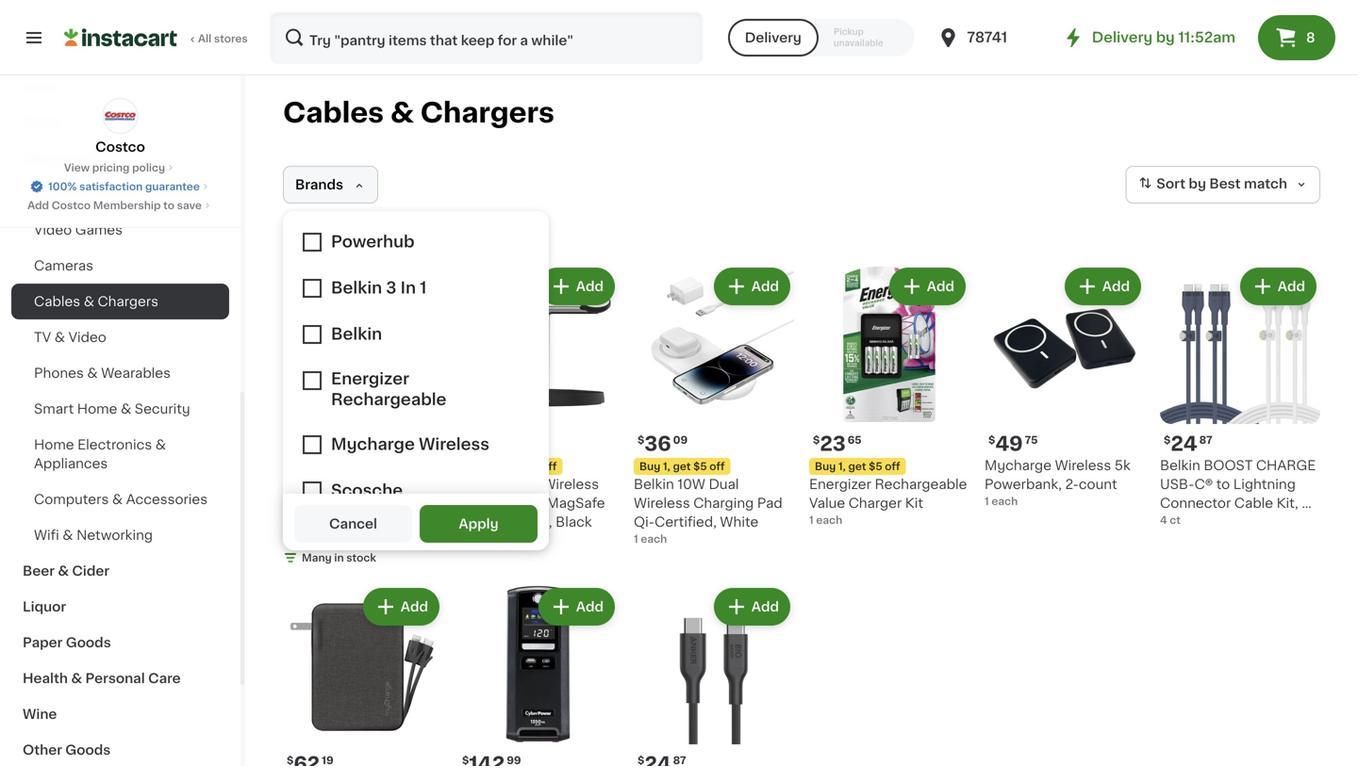 Task type: locate. For each thing, give the bounding box(es) containing it.
0 vertical spatial home
[[77, 403, 117, 416]]

100% satisfaction guarantee
[[48, 182, 200, 192]]

electronics up 100% on the top of the page
[[23, 152, 100, 165]]

0 horizontal spatial costco
[[52, 200, 91, 211]]

off up dual
[[709, 462, 725, 472]]

ct right 2 at the left of page
[[292, 534, 303, 545]]

networking
[[77, 529, 153, 542]]

1 vertical spatial usb-
[[324, 497, 358, 510]]

1 charger from the left
[[458, 497, 512, 510]]

78741 button
[[937, 11, 1050, 64]]

1 horizontal spatial buy
[[639, 462, 660, 472]]

wireless up qi-
[[634, 497, 690, 510]]

stores
[[214, 33, 248, 44]]

2 horizontal spatial 1,
[[838, 462, 846, 472]]

1 vertical spatial goods
[[65, 744, 111, 757]]

home down phones & wearables
[[77, 403, 117, 416]]

usb- up connector
[[1160, 478, 1194, 491]]

2 buy from the left
[[639, 462, 660, 472]]

belkin 10w dual wireless charging pad qi-certified, white 1 each
[[634, 478, 782, 545]]

add button for mycharge wireless 5k powerbank, 2-count
[[1066, 270, 1139, 304]]

tv & video
[[34, 331, 106, 344]]

charger left 'kit'
[[848, 497, 902, 510]]

1 horizontal spatial cables
[[283, 99, 384, 126]]

0 vertical spatial cables & chargers
[[283, 99, 554, 126]]

scosche powervolt pd30 usb-c 30w power delivery mini fast charger, 2-pack
[[283, 478, 420, 548]]

usb- inside 'scosche powervolt pd30 usb-c 30w power delivery mini fast charger, 2-pack'
[[324, 497, 358, 510]]

pack inside 'scosche powervolt pd30 usb-c 30w power delivery mini fast charger, 2-pack'
[[387, 535, 420, 548]]

1 down the apply
[[458, 534, 463, 545]]

usb-
[[1160, 478, 1194, 491], [324, 497, 358, 510]]

$5 for 36
[[693, 462, 707, 472]]

get
[[497, 462, 515, 472], [673, 462, 691, 472], [848, 462, 866, 472]]

3 buy from the left
[[815, 462, 836, 472]]

to down guarantee
[[163, 200, 174, 211]]

0 vertical spatial 87
[[1199, 435, 1212, 446]]

delivery inside 'scosche powervolt pd30 usb-c 30w power delivery mini fast charger, 2-pack'
[[328, 516, 382, 529]]

baby
[[23, 80, 58, 93]]

cables & chargers
[[283, 99, 554, 126], [34, 295, 158, 308]]

charging inside $ 122 buy 1, get $30 off belkin 3-in-1 wireless charger with magsafe charging 15w, black 1 each
[[458, 516, 519, 529]]

qi-
[[634, 516, 655, 529]]

off right $30
[[541, 462, 557, 472]]

None search field
[[270, 11, 703, 64]]

1 horizontal spatial delivery
[[745, 31, 802, 44]]

2 horizontal spatial buy
[[815, 462, 836, 472]]

phones
[[34, 367, 84, 380]]

beer & cider link
[[11, 554, 229, 589]]

product group containing 24
[[1160, 264, 1320, 529]]

by inside field
[[1189, 177, 1206, 191]]

video up phones & wearables
[[68, 331, 106, 344]]

1 down value
[[809, 515, 814, 526]]

buy
[[464, 462, 485, 472], [639, 462, 660, 472], [815, 462, 836, 472]]

1 horizontal spatial wireless
[[634, 497, 690, 510]]

buy 1, get $5 off up '10w' at the bottom of the page
[[639, 462, 725, 472]]

1 horizontal spatial off
[[709, 462, 725, 472]]

buy down 122
[[464, 462, 485, 472]]

usb- for belkin
[[1160, 478, 1194, 491]]

product group containing 36
[[634, 264, 794, 547]]

match
[[1244, 177, 1287, 191]]

2- up stock
[[374, 535, 387, 548]]

0 vertical spatial goods
[[66, 637, 111, 650]]

1 horizontal spatial costco
[[95, 141, 145, 154]]

belkin inside belkin 10w dual wireless charging pad qi-certified, white 1 each
[[634, 478, 674, 491]]

belkin left '10w' at the bottom of the page
[[634, 478, 674, 491]]

0 vertical spatial wireless
[[1055, 459, 1111, 472]]

1 inside belkin 10w dual wireless charging pad qi-certified, white 1 each
[[634, 534, 638, 545]]

1 buy from the left
[[464, 462, 485, 472]]

2 horizontal spatial belkin
[[1160, 459, 1200, 472]]

0 vertical spatial ct
[[1170, 515, 1181, 526]]

energizer
[[809, 478, 871, 491]]

1 horizontal spatial ct
[[1170, 515, 1181, 526]]

goods inside "link"
[[65, 744, 111, 757]]

1 vertical spatial 2-
[[374, 535, 387, 548]]

pad
[[757, 497, 782, 510]]

home inside 'home electronics & appliances'
[[34, 439, 74, 452]]

1 horizontal spatial to
[[1216, 478, 1230, 491]]

1 vertical spatial ct
[[292, 534, 303, 545]]

powervolt
[[344, 478, 411, 491]]

0 horizontal spatial charging
[[458, 516, 519, 529]]

floral link
[[11, 105, 229, 141]]

$5
[[693, 462, 707, 472], [869, 462, 882, 472]]

2 horizontal spatial off
[[885, 462, 900, 472]]

0 horizontal spatial usb-
[[324, 497, 358, 510]]

each down the apply
[[465, 534, 492, 545]]

belkin inside $ 122 buy 1, get $30 off belkin 3-in-1 wireless charger with magsafe charging 15w, black 1 each
[[458, 478, 499, 491]]

$ 49 75
[[988, 434, 1038, 454]]

1 vertical spatial cables & chargers
[[34, 295, 158, 308]]

costco up view pricing policy link
[[95, 141, 145, 154]]

1, up energizer
[[838, 462, 846, 472]]

0 horizontal spatial get
[[497, 462, 515, 472]]

0 vertical spatial costco
[[95, 141, 145, 154]]

$
[[462, 435, 469, 446], [638, 435, 644, 446], [813, 435, 820, 446], [988, 435, 995, 446], [1164, 435, 1171, 446], [287, 756, 294, 766], [462, 756, 469, 766], [638, 756, 644, 766]]

2 off from the left
[[709, 462, 725, 472]]

0 vertical spatial usb-
[[1160, 478, 1194, 491]]

0 horizontal spatial 1,
[[488, 462, 495, 472]]

49
[[995, 434, 1023, 454]]

1 vertical spatial electronics
[[77, 439, 152, 452]]

1 1, from the left
[[488, 462, 495, 472]]

0 horizontal spatial buy
[[464, 462, 485, 472]]

0 horizontal spatial home
[[34, 439, 74, 452]]

23
[[820, 434, 846, 454]]

buy up energizer
[[815, 462, 836, 472]]

1 horizontal spatial 2-
[[1065, 478, 1079, 491]]

0 horizontal spatial cables
[[34, 295, 80, 308]]

cables up brands "dropdown button"
[[283, 99, 384, 126]]

delivery for delivery by 11:52am
[[1092, 31, 1153, 44]]

goods right other
[[65, 744, 111, 757]]

1, down $ 36 09
[[663, 462, 670, 472]]

1 get from the left
[[497, 462, 515, 472]]

each inside the mycharge wireless 5k powerbank, 2-count 1 each
[[992, 497, 1018, 507]]

charging inside belkin 10w dual wireless charging pad qi-certified, white 1 each
[[693, 497, 754, 510]]

1 $5 from the left
[[693, 462, 707, 472]]

2- inside the mycharge wireless 5k powerbank, 2-count 1 each
[[1065, 478, 1079, 491]]

1 vertical spatial by
[[1189, 177, 1206, 191]]

to right c®
[[1216, 478, 1230, 491]]

costco down 100% on the top of the page
[[52, 200, 91, 211]]

pack
[[1160, 516, 1192, 529], [387, 535, 420, 548]]

cameras
[[34, 259, 93, 273]]

& for cables & chargers link
[[84, 295, 94, 308]]

0 horizontal spatial ct
[[292, 534, 303, 545]]

baby link
[[11, 69, 229, 105]]

buy 1, get $5 off up energizer
[[815, 462, 900, 472]]

charging down dual
[[693, 497, 754, 510]]

chargers
[[420, 99, 554, 126], [98, 295, 158, 308]]

pd30
[[283, 497, 320, 510]]

0 horizontal spatial by
[[1156, 31, 1175, 44]]

health & personal care link
[[11, 661, 229, 697]]

powerbank,
[[985, 478, 1062, 491]]

beer
[[23, 565, 55, 578]]

4
[[1160, 515, 1167, 526]]

0 vertical spatial by
[[1156, 31, 1175, 44]]

2 $5 from the left
[[869, 462, 882, 472]]

get up 3-
[[497, 462, 515, 472]]

1 horizontal spatial $5
[[869, 462, 882, 472]]

& for tv & video link
[[54, 331, 65, 344]]

video games
[[34, 224, 123, 237]]

1 vertical spatial 87
[[673, 756, 686, 766]]

computers & accessories link
[[11, 482, 229, 518]]

each down powerbank,
[[992, 497, 1018, 507]]

2 buy 1, get $5 off from the left
[[815, 462, 900, 472]]

1 down qi-
[[634, 534, 638, 545]]

charging down 3-
[[458, 516, 519, 529]]

0 horizontal spatial 87
[[673, 756, 686, 766]]

1 horizontal spatial belkin
[[634, 478, 674, 491]]

$ inside $ 122 buy 1, get $30 off belkin 3-in-1 wireless charger with magsafe charging 15w, black 1 each
[[462, 435, 469, 446]]

delivery by 11:52am
[[1092, 31, 1235, 44]]

each inside belkin 10w dual wireless charging pad qi-certified, white 1 each
[[641, 534, 667, 545]]

1 vertical spatial charging
[[458, 516, 519, 529]]

2 horizontal spatial delivery
[[1092, 31, 1153, 44]]

view
[[64, 163, 90, 173]]

1 inside energizer rechargeable value charger kit 1 each
[[809, 515, 814, 526]]

pack inside belkin boost charge usb-c® to lightning connector cable kit, 4- pack
[[1160, 516, 1192, 529]]

2- right powerbank,
[[1065, 478, 1079, 491]]

costco link
[[95, 98, 145, 157]]

1 horizontal spatial 1,
[[663, 462, 670, 472]]

home
[[77, 403, 117, 416], [34, 439, 74, 452]]

0 vertical spatial 2-
[[1065, 478, 1079, 491]]

buy 1, get $5 off for 36
[[639, 462, 725, 472]]

1 horizontal spatial 87
[[1199, 435, 1212, 446]]

each
[[992, 497, 1018, 507], [816, 515, 842, 526], [465, 534, 492, 545], [641, 534, 667, 545]]

home electronics & appliances
[[34, 439, 166, 471]]

many in stock
[[302, 553, 376, 563]]

1 horizontal spatial charging
[[693, 497, 754, 510]]

add button
[[365, 270, 438, 304], [540, 270, 613, 304], [716, 270, 788, 304], [891, 270, 964, 304], [1066, 270, 1139, 304], [1242, 270, 1315, 304], [365, 590, 438, 624], [540, 590, 613, 624], [716, 590, 788, 624]]

$30
[[518, 462, 539, 472]]

ct
[[1170, 515, 1181, 526], [292, 534, 303, 545]]

electronics
[[23, 152, 100, 165], [77, 439, 152, 452]]

by for delivery
[[1156, 31, 1175, 44]]

2 ct
[[283, 534, 303, 545]]

chargers up tv & video link
[[98, 295, 158, 308]]

home up appliances
[[34, 439, 74, 452]]

pack down connector
[[1160, 516, 1192, 529]]

2 get from the left
[[673, 462, 691, 472]]

0 vertical spatial to
[[163, 200, 174, 211]]

1 horizontal spatial home
[[77, 403, 117, 416]]

each inside energizer rechargeable value charger kit 1 each
[[816, 515, 842, 526]]

add costco membership to save link
[[27, 198, 213, 213]]

2 1, from the left
[[663, 462, 670, 472]]

100%
[[48, 182, 77, 192]]

1, down 122
[[488, 462, 495, 472]]

guarantee
[[145, 182, 200, 192]]

1 horizontal spatial usb-
[[1160, 478, 1194, 491]]

4 ct
[[1160, 515, 1181, 526]]

electronics link
[[11, 141, 229, 176]]

1 horizontal spatial cables & chargers
[[283, 99, 554, 126]]

0 vertical spatial cables
[[283, 99, 384, 126]]

1 horizontal spatial chargers
[[420, 99, 554, 126]]

buy 1, get $5 off
[[639, 462, 725, 472], [815, 462, 900, 472]]

electronics down smart home & security
[[77, 439, 152, 452]]

wireless up magsafe
[[543, 478, 599, 491]]

buy down 36
[[639, 462, 660, 472]]

1 horizontal spatial by
[[1189, 177, 1206, 191]]

health & personal care
[[23, 672, 181, 686]]

floral
[[23, 116, 60, 129]]

each down value
[[816, 515, 842, 526]]

3 off from the left
[[885, 462, 900, 472]]

goods up health & personal care
[[66, 637, 111, 650]]

all stores link
[[64, 11, 249, 64]]

87
[[1199, 435, 1212, 446], [673, 756, 686, 766]]

video
[[34, 224, 72, 237], [68, 331, 106, 344]]

wireless inside belkin 10w dual wireless charging pad qi-certified, white 1 each
[[634, 497, 690, 510]]

1 down $30
[[534, 478, 539, 491]]

1 vertical spatial pack
[[387, 535, 420, 548]]

charging
[[693, 497, 754, 510], [458, 516, 519, 529]]

audio
[[34, 188, 72, 201]]

2 goods from the top
[[65, 744, 111, 757]]

video down audio
[[34, 224, 72, 237]]

1 inside the mycharge wireless 5k powerbank, 2-count 1 each
[[985, 497, 989, 507]]

buy 1, get $5 off for 23
[[815, 462, 900, 472]]

1 off from the left
[[541, 462, 557, 472]]

1 horizontal spatial pack
[[1160, 516, 1192, 529]]

& for computers & accessories link
[[112, 493, 123, 506]]

goods for other goods
[[65, 744, 111, 757]]

1,
[[488, 462, 495, 472], [663, 462, 670, 472], [838, 462, 846, 472]]

0 horizontal spatial buy 1, get $5 off
[[639, 462, 725, 472]]

belkin inside belkin boost charge usb-c® to lightning connector cable kit, 4- pack
[[1160, 459, 1200, 472]]

1 horizontal spatial get
[[673, 462, 691, 472]]

0 horizontal spatial chargers
[[98, 295, 158, 308]]

cables
[[283, 99, 384, 126], [34, 295, 80, 308]]

0 horizontal spatial charger
[[458, 497, 512, 510]]

off for 36
[[709, 462, 725, 472]]

0 horizontal spatial pack
[[387, 535, 420, 548]]

& inside "link"
[[121, 403, 131, 416]]

0 horizontal spatial delivery
[[328, 516, 382, 529]]

to inside belkin boost charge usb-c® to lightning connector cable kit, 4- pack
[[1216, 478, 1230, 491]]

usb- inside belkin boost charge usb-c® to lightning connector cable kit, 4- pack
[[1160, 478, 1194, 491]]

off
[[541, 462, 557, 472], [709, 462, 725, 472], [885, 462, 900, 472]]

product group containing 35
[[283, 264, 443, 570]]

home inside "link"
[[77, 403, 117, 416]]

chargers down the search "field"
[[420, 99, 554, 126]]

$5 up energizer rechargeable value charger kit 1 each in the bottom of the page
[[869, 462, 882, 472]]

1
[[534, 478, 539, 491], [985, 497, 989, 507], [809, 515, 814, 526], [458, 534, 463, 545], [634, 534, 638, 545]]

product group containing 23
[[809, 264, 969, 528]]

ct right 4
[[1170, 515, 1181, 526]]

1 down powerbank,
[[985, 497, 989, 507]]

product group
[[283, 264, 443, 570], [458, 264, 619, 547], [634, 264, 794, 547], [809, 264, 969, 528], [985, 264, 1145, 509], [1160, 264, 1320, 529], [283, 585, 443, 767], [458, 585, 619, 767], [634, 585, 794, 767]]

wireless up count
[[1055, 459, 1111, 472]]

1 vertical spatial home
[[34, 439, 74, 452]]

delivery inside "button"
[[745, 31, 802, 44]]

product group containing 122
[[458, 264, 619, 547]]

delivery
[[1092, 31, 1153, 44], [745, 31, 802, 44], [328, 516, 382, 529]]

charger up the apply
[[458, 497, 512, 510]]

games
[[75, 224, 123, 237]]

0 horizontal spatial off
[[541, 462, 557, 472]]

$ inside $ 23 65
[[813, 435, 820, 446]]

$ inside $ 24 87
[[1164, 435, 1171, 446]]

1 goods from the top
[[66, 637, 111, 650]]

1 vertical spatial wireless
[[543, 478, 599, 491]]

2 horizontal spatial wireless
[[1055, 459, 1111, 472]]

wifi
[[34, 529, 59, 542]]

usb- up cancel
[[324, 497, 358, 510]]

other goods
[[23, 744, 111, 757]]

1 buy 1, get $5 off from the left
[[639, 462, 725, 472]]

get up energizer
[[848, 462, 866, 472]]

3 1, from the left
[[838, 462, 846, 472]]

to
[[163, 200, 174, 211], [1216, 478, 1230, 491]]

1 vertical spatial to
[[1216, 478, 1230, 491]]

belkin down 24
[[1160, 459, 1200, 472]]

2 vertical spatial wireless
[[634, 497, 690, 510]]

by right sort
[[1189, 177, 1206, 191]]

0 horizontal spatial 2-
[[374, 535, 387, 548]]

0 horizontal spatial $5
[[693, 462, 707, 472]]

get up '10w' at the bottom of the page
[[673, 462, 691, 472]]

by left 11:52am
[[1156, 31, 1175, 44]]

belkin left 3-
[[458, 478, 499, 491]]

1 horizontal spatial buy 1, get $5 off
[[815, 462, 900, 472]]

each down qi-
[[641, 534, 667, 545]]

0 horizontal spatial belkin
[[458, 478, 499, 491]]

2 horizontal spatial get
[[848, 462, 866, 472]]

2 charger from the left
[[848, 497, 902, 510]]

personal
[[85, 672, 145, 686]]

sort
[[1156, 177, 1185, 191]]

wireless inside $ 122 buy 1, get $30 off belkin 3-in-1 wireless charger with magsafe charging 15w, black 1 each
[[543, 478, 599, 491]]

off up rechargeable
[[885, 462, 900, 472]]

pack down mini
[[387, 535, 420, 548]]

0 vertical spatial charging
[[693, 497, 754, 510]]

& inside 'home electronics & appliances'
[[155, 439, 166, 452]]

$5 up '10w' at the bottom of the page
[[693, 462, 707, 472]]

1 horizontal spatial charger
[[848, 497, 902, 510]]

0 vertical spatial pack
[[1160, 516, 1192, 529]]

Search field
[[272, 13, 701, 62]]

0 horizontal spatial wireless
[[543, 478, 599, 491]]

3 get from the left
[[848, 462, 866, 472]]

cables down cameras at the top left of page
[[34, 295, 80, 308]]



Task type: vqa. For each thing, say whether or not it's contained in the screenshot.
'start clean. spo nsored'
no



Task type: describe. For each thing, give the bounding box(es) containing it.
fast
[[283, 535, 311, 548]]

charger inside $ 122 buy 1, get $30 off belkin 3-in-1 wireless charger with magsafe charging 15w, black 1 each
[[458, 497, 512, 510]]

accessories
[[126, 493, 208, 506]]

smart home & security link
[[11, 391, 229, 427]]

mini
[[386, 516, 414, 529]]

& for health & personal care link
[[71, 672, 82, 686]]

add costco membership to save
[[27, 200, 202, 211]]

each inside $ 122 buy 1, get $30 off belkin 3-in-1 wireless charger with magsafe charging 15w, black 1 each
[[465, 534, 492, 545]]

add button for belkin boost charge usb-c® to lightning connector cable kit, 4- pack
[[1242, 270, 1315, 304]]

ct for belkin boost charge usb-c® to lightning connector cable kit, 4- pack
[[1170, 515, 1181, 526]]

policy
[[132, 163, 165, 173]]

boost
[[1204, 459, 1253, 472]]

magsafe
[[546, 497, 605, 510]]

78741
[[967, 31, 1007, 44]]

$ inside $ 49 75
[[988, 435, 995, 446]]

get for 36
[[673, 462, 691, 472]]

wine link
[[11, 697, 229, 733]]

1, for 23
[[838, 462, 846, 472]]

c
[[358, 497, 369, 510]]

paper
[[23, 637, 63, 650]]

& for beer & cider link
[[58, 565, 69, 578]]

connector
[[1160, 497, 1231, 510]]

cable
[[1234, 497, 1273, 510]]

delivery button
[[728, 19, 818, 57]]

87 inside $ 24 87
[[1199, 435, 1212, 446]]

liquor link
[[11, 589, 229, 625]]

84
[[322, 435, 336, 446]]

belkin for belkin boost charge usb-c® to lightning connector cable kit, 4- pack
[[1160, 459, 1200, 472]]

beer & cider
[[23, 565, 109, 578]]

instacart logo image
[[64, 26, 177, 49]]

video games link
[[11, 212, 229, 248]]

ct for scosche powervolt pd30 usb-c 30w power delivery mini fast charger, 2-pack
[[292, 534, 303, 545]]

1, for 36
[[663, 462, 670, 472]]

add button for belkin 3-in-1 wireless charger with magsafe charging 15w, black
[[540, 270, 613, 304]]

$ inside $ 36 09
[[638, 435, 644, 446]]

75
[[1025, 435, 1038, 446]]

product group containing 49
[[985, 264, 1145, 509]]

11:52am
[[1178, 31, 1235, 44]]

buy inside $ 122 buy 1, get $30 off belkin 3-in-1 wireless charger with magsafe charging 15w, black 1 each
[[464, 462, 485, 472]]

19
[[322, 756, 334, 766]]

1 vertical spatial video
[[68, 331, 106, 344]]

get inside $ 122 buy 1, get $30 off belkin 3-in-1 wireless charger with magsafe charging 15w, black 1 each
[[497, 462, 515, 472]]

2- inside 'scosche powervolt pd30 usb-c 30w power delivery mini fast charger, 2-pack'
[[374, 535, 387, 548]]

& for wifi & networking link
[[63, 529, 73, 542]]

value
[[809, 497, 845, 510]]

wifi & networking link
[[11, 518, 229, 554]]

rechargeable
[[875, 478, 967, 491]]

health
[[23, 672, 68, 686]]

8 button
[[1258, 15, 1335, 60]]

$ 23 65
[[813, 434, 862, 454]]

phones & wearables link
[[11, 356, 229, 391]]

24
[[1171, 434, 1197, 454]]

2
[[283, 534, 289, 545]]

add button for energizer rechargeable value charger kit
[[891, 270, 964, 304]]

delivery for delivery
[[745, 31, 802, 44]]

smart home & security
[[34, 403, 190, 416]]

paper goods
[[23, 637, 111, 650]]

best
[[1209, 177, 1241, 191]]

buy for 23
[[815, 462, 836, 472]]

sort by
[[1156, 177, 1206, 191]]

1 vertical spatial costco
[[52, 200, 91, 211]]

30w
[[372, 497, 403, 510]]

0 horizontal spatial to
[[163, 200, 174, 211]]

security
[[135, 403, 190, 416]]

belkin boost charge usb-c® to lightning connector cable kit, 4- pack
[[1160, 459, 1317, 529]]

$ 36 09
[[638, 434, 688, 454]]

care
[[148, 672, 181, 686]]

usb- for scosche
[[324, 497, 358, 510]]

cancel button
[[294, 505, 412, 543]]

$5 for 23
[[869, 462, 882, 472]]

wireless inside the mycharge wireless 5k powerbank, 2-count 1 each
[[1055, 459, 1111, 472]]

& for "phones & wearables" link
[[87, 367, 98, 380]]

costco logo image
[[102, 98, 138, 134]]

off inside $ 122 buy 1, get $30 off belkin 3-in-1 wireless charger with magsafe charging 15w, black 1 each
[[541, 462, 557, 472]]

$ 122 buy 1, get $30 off belkin 3-in-1 wireless charger with magsafe charging 15w, black 1 each
[[458, 434, 605, 545]]

charger,
[[314, 535, 371, 548]]

charger inside energizer rechargeable value charger kit 1 each
[[848, 497, 902, 510]]

10w
[[677, 478, 705, 491]]

15w,
[[522, 516, 552, 529]]

0 horizontal spatial cables & chargers
[[34, 295, 158, 308]]

delivery by 11:52am link
[[1062, 26, 1235, 49]]

buy for 36
[[639, 462, 660, 472]]

many
[[302, 553, 332, 563]]

1 vertical spatial cables
[[34, 295, 80, 308]]

wifi & networking
[[34, 529, 153, 542]]

add button for belkin 10w dual wireless charging pad qi-certified, white
[[716, 270, 788, 304]]

all
[[198, 33, 211, 44]]

mycharge
[[985, 459, 1052, 472]]

4-
[[1302, 497, 1317, 510]]

09
[[673, 435, 688, 446]]

membership
[[93, 200, 161, 211]]

add button for scosche powervolt pd30 usb-c 30w power delivery mini fast charger, 2-pack
[[365, 270, 438, 304]]

65
[[848, 435, 862, 446]]

apply button
[[420, 505, 538, 543]]

0 vertical spatial chargers
[[420, 99, 554, 126]]

off for 23
[[885, 462, 900, 472]]

cables & chargers link
[[11, 284, 229, 320]]

goods for paper goods
[[66, 637, 111, 650]]

all stores
[[198, 33, 248, 44]]

computers & accessories
[[34, 493, 208, 506]]

0 vertical spatial video
[[34, 224, 72, 237]]

apply
[[459, 518, 499, 531]]

white
[[720, 516, 759, 529]]

get for 23
[[848, 462, 866, 472]]

0 vertical spatial electronics
[[23, 152, 100, 165]]

home electronics & appliances link
[[11, 427, 229, 482]]

8
[[1306, 31, 1315, 44]]

other
[[23, 744, 62, 757]]

99
[[507, 756, 521, 766]]

kit,
[[1277, 497, 1298, 510]]

by for sort
[[1189, 177, 1206, 191]]

certified,
[[655, 516, 717, 529]]

kit
[[905, 497, 923, 510]]

electronics inside 'home electronics & appliances'
[[77, 439, 152, 452]]

cider
[[72, 565, 109, 578]]

belkin for belkin 10w dual wireless charging pad qi-certified, white 1 each
[[634, 478, 674, 491]]

phones & wearables
[[34, 367, 171, 380]]

computers
[[34, 493, 109, 506]]

brands
[[295, 178, 343, 191]]

scosche
[[283, 478, 341, 491]]

122
[[469, 434, 503, 454]]

other goods link
[[11, 733, 229, 767]]

best match
[[1209, 177, 1287, 191]]

100% satisfaction guarantee button
[[29, 175, 211, 194]]

mycharge wireless 5k powerbank, 2-count 1 each
[[985, 459, 1131, 507]]

service type group
[[728, 19, 914, 57]]

Best match Sort by field
[[1125, 166, 1320, 204]]

in-
[[516, 478, 534, 491]]

1 vertical spatial chargers
[[98, 295, 158, 308]]

1, inside $ 122 buy 1, get $30 off belkin 3-in-1 wireless charger with magsafe charging 15w, black 1 each
[[488, 462, 495, 472]]



